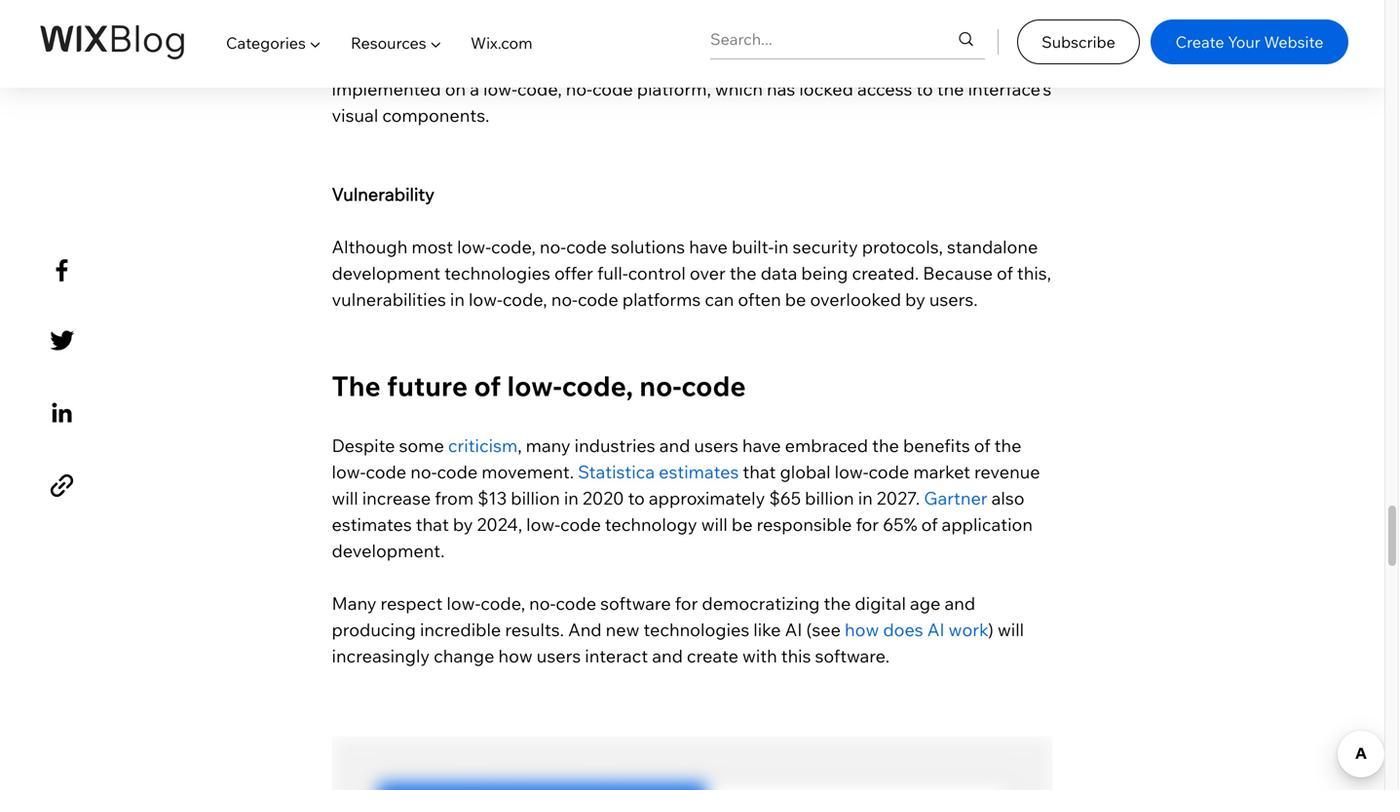 Task type: locate. For each thing, give the bounding box(es) containing it.
share article on linkedin image
[[45, 396, 79, 430]]

wix.com link
[[456, 16, 548, 70]]

ai right like
[[785, 619, 803, 641]]

will right )
[[998, 619, 1025, 641]]

security
[[793, 236, 858, 258]]

0 horizontal spatial for
[[675, 593, 698, 615]]

digital
[[855, 593, 906, 615]]

billion down movement.
[[511, 487, 560, 509]]

estimates up approximately
[[659, 461, 739, 483]]

1 horizontal spatial be
[[785, 289, 806, 311]]

1 horizontal spatial estimates
[[659, 461, 739, 483]]

and
[[873, 52, 904, 74], [660, 435, 690, 457], [945, 593, 976, 615], [652, 645, 683, 667]]

0 horizontal spatial be
[[732, 514, 753, 536]]

how does ai work link
[[845, 619, 988, 641]]

1 vertical spatial have
[[743, 435, 781, 457]]

work
[[949, 619, 988, 641]]

▼ right categories
[[309, 33, 321, 53]]

0 horizontal spatial by
[[453, 514, 473, 536]]

1 horizontal spatial ▼
[[430, 33, 442, 53]]

have inside the , many industries and users have embraced the benefits of the low-code no-code movement.
[[743, 435, 781, 457]]

and
[[568, 619, 602, 641]]

low- right most
[[457, 236, 491, 258]]

0 vertical spatial be
[[968, 52, 989, 74]]

1 horizontal spatial billion
[[805, 487, 854, 509]]

of inside the , many industries and users have embraced the benefits of the low-code no-code movement.
[[975, 435, 991, 457]]

by down from
[[453, 514, 473, 536]]

gartner
[[924, 487, 988, 509]]

0 horizontal spatial to
[[628, 487, 645, 509]]

0 horizontal spatial technologies
[[445, 262, 551, 284]]

new
[[606, 619, 640, 641]]

0 horizontal spatial will
[[332, 487, 358, 509]]

code
[[593, 78, 633, 100], [566, 236, 607, 258], [578, 289, 619, 311], [682, 369, 746, 403], [366, 461, 407, 483], [437, 461, 478, 483], [869, 461, 910, 483], [560, 514, 601, 536], [556, 593, 597, 615]]

65%
[[883, 514, 918, 536]]

by
[[906, 289, 926, 311], [453, 514, 473, 536]]

technologies down most
[[445, 262, 551, 284]]

and inside many respect low-code, no-code software for democratizing the digital age and producing incredible results. and new technologies like ai (see
[[945, 593, 976, 615]]

development
[[332, 262, 441, 284]]

0 horizontal spatial ai
[[785, 619, 803, 641]]

which
[[715, 78, 763, 100]]

0 vertical spatial that
[[743, 461, 776, 483]]

estimates
[[659, 461, 739, 483], [332, 514, 412, 536]]

can
[[705, 289, 734, 311]]

users down results.
[[537, 645, 581, 667]]

the
[[332, 369, 381, 403]]

1 vertical spatial estimates
[[332, 514, 412, 536]]

to
[[917, 78, 933, 100], [628, 487, 645, 509]]

0 vertical spatial for
[[856, 514, 879, 536]]

code down 2020
[[560, 514, 601, 536]]

has
[[767, 78, 796, 100]]

be down approximately
[[732, 514, 753, 536]]

code up 2027.
[[869, 461, 910, 483]]

low- down the "despite"
[[332, 461, 366, 483]]

gartner link
[[924, 487, 988, 509]]

low- right 'a'
[[483, 78, 518, 100]]

in up data
[[774, 236, 789, 258]]

in left 2027.
[[858, 487, 873, 509]]

be down data
[[785, 289, 806, 311]]

will
[[332, 487, 358, 509], [701, 514, 728, 536], [998, 619, 1025, 641]]

how up software.
[[845, 619, 879, 641]]

1 ▼ from the left
[[309, 33, 321, 53]]

subscribe link
[[1018, 19, 1140, 64]]

of right 65%
[[922, 514, 938, 536]]

that up $65
[[743, 461, 776, 483]]

1 vertical spatial to
[[628, 487, 645, 509]]

the
[[937, 78, 965, 100], [730, 262, 757, 284], [873, 435, 900, 457], [995, 435, 1022, 457], [824, 593, 851, 615]]

low- down the embraced
[[835, 461, 869, 483]]

0 vertical spatial users
[[694, 435, 739, 457]]

0 horizontal spatial have
[[689, 236, 728, 258]]

for up ) will increasingly change how users interact and create with this software.
[[675, 593, 698, 615]]

estimates up the development.
[[332, 514, 412, 536]]

producing
[[332, 619, 416, 641]]

with
[[743, 645, 778, 667]]

that global low-code market revenue will increase from $13 billion in 2020 to approximately $65 billion in 2027.
[[332, 461, 1045, 509]]

create your website link
[[1151, 19, 1349, 64]]

0 vertical spatial estimates
[[659, 461, 739, 483]]

share article on facebook image
[[45, 254, 79, 288], [45, 254, 79, 288]]

solutions
[[611, 236, 685, 258]]

and up work
[[945, 593, 976, 615]]

0 horizontal spatial that
[[416, 514, 449, 536]]

to up technology
[[628, 487, 645, 509]]

and down many respect low-code, no-code software for democratizing the digital age and producing incredible results. and new technologies like ai (see
[[652, 645, 683, 667]]

1 horizontal spatial that
[[743, 461, 776, 483]]

1 vertical spatial will
[[701, 514, 728, 536]]

code down full-
[[578, 289, 619, 311]]

0 vertical spatial by
[[906, 289, 926, 311]]

run
[[469, 52, 496, 74]]

access
[[858, 78, 913, 100]]

0 horizontal spatial estimates
[[332, 514, 412, 536]]

) will increasingly change how users interact and create with this software.
[[332, 619, 1028, 667]]

have
[[689, 236, 728, 258], [743, 435, 781, 457]]

no- inside sometimes we'll run into cases where certain features are missing, and cannot be implemented on a low-code, no-code platform, which has locked access to the interface's visual components.
[[566, 78, 593, 100]]

0 horizontal spatial ▼
[[309, 33, 321, 53]]

in down most
[[450, 289, 465, 311]]

1 horizontal spatial technologies
[[644, 619, 750, 641]]

1 horizontal spatial to
[[917, 78, 933, 100]]

because
[[923, 262, 993, 284]]

in
[[774, 236, 789, 258], [450, 289, 465, 311], [564, 487, 579, 509], [858, 487, 873, 509]]

created.
[[852, 262, 919, 284]]

0 vertical spatial technologies
[[445, 262, 551, 284]]

1 vertical spatial technologies
[[644, 619, 750, 641]]

1 vertical spatial users
[[537, 645, 581, 667]]

and inside ) will increasingly change how users interact and create with this software.
[[652, 645, 683, 667]]

0 vertical spatial will
[[332, 487, 358, 509]]

2024,
[[477, 514, 523, 536]]

have up global
[[743, 435, 781, 457]]

being
[[802, 262, 848, 284]]

for left 65%
[[856, 514, 879, 536]]

code up offer
[[566, 236, 607, 258]]

to inside that global low-code market revenue will increase from $13 billion in 2020 to approximately $65 billion in 2027.
[[628, 487, 645, 509]]

2 horizontal spatial will
[[998, 619, 1025, 641]]

0 vertical spatial to
[[917, 78, 933, 100]]

features
[[700, 52, 768, 74]]

code up from
[[437, 461, 478, 483]]

be inside 'although most low-code, no-code solutions have built-in security protocols, standalone development technologies offer full-control over the data being created. because of this, vulnerabilities in low-code, no-code platforms can often be overlooked by users.'
[[785, 289, 806, 311]]

of down standalone
[[997, 262, 1014, 284]]

code up the 'and'
[[556, 593, 597, 615]]

1 horizontal spatial for
[[856, 514, 879, 536]]

0 horizontal spatial users
[[537, 645, 581, 667]]

vulnerabilities
[[332, 289, 446, 311]]

the up (see
[[824, 593, 851, 615]]

1 ai from the left
[[785, 619, 803, 641]]

ai
[[785, 619, 803, 641], [928, 619, 945, 641]]

technologies inside 'although most low-code, no-code solutions have built-in security protocols, standalone development technologies offer full-control over the data being created. because of this, vulnerabilities in low-code, no-code platforms can often be overlooked by users.'
[[445, 262, 551, 284]]

no- down cases
[[566, 78, 593, 100]]

no- down despite some criticism
[[411, 461, 437, 483]]

be up interface's
[[968, 52, 989, 74]]

0 horizontal spatial how
[[499, 645, 533, 667]]

Search... search field
[[711, 19, 919, 58]]

and inside sometimes we'll run into cases where certain features are missing, and cannot be implemented on a low-code, no-code platform, which has locked access to the interface's visual components.
[[873, 52, 904, 74]]

the down cannot
[[937, 78, 965, 100]]

low- right the vulnerabilities
[[469, 289, 503, 311]]

future
[[387, 369, 468, 403]]

vulnerability
[[332, 183, 439, 205]]

code down 'where'
[[593, 78, 633, 100]]

billion down global
[[805, 487, 854, 509]]

code inside that global low-code market revenue will increase from $13 billion in 2020 to approximately $65 billion in 2027.
[[869, 461, 910, 483]]

1 horizontal spatial by
[[906, 289, 926, 311]]

by left users.
[[906, 289, 926, 311]]

low- inside sometimes we'll run into cases where certain features are missing, and cannot be implemented on a low-code, no-code platform, which has locked access to the interface's visual components.
[[483, 78, 518, 100]]

the down built-
[[730, 262, 757, 284]]

to inside sometimes we'll run into cases where certain features are missing, and cannot be implemented on a low-code, no-code platform, which has locked access to the interface's visual components.
[[917, 78, 933, 100]]

and up statistica estimates link
[[660, 435, 690, 457]]

1 horizontal spatial ai
[[928, 619, 945, 641]]

of up criticism on the left of page
[[474, 369, 501, 403]]

how down results.
[[499, 645, 533, 667]]

1 horizontal spatial will
[[701, 514, 728, 536]]

1 vertical spatial by
[[453, 514, 473, 536]]

users up that global low-code market revenue will increase from $13 billion in 2020 to approximately $65 billion in 2027.
[[694, 435, 739, 457]]

locked
[[800, 78, 854, 100]]

have up over
[[689, 236, 728, 258]]

of
[[997, 262, 1014, 284], [474, 369, 501, 403], [975, 435, 991, 457], [922, 514, 938, 536]]

1 vertical spatial that
[[416, 514, 449, 536]]

low- up incredible
[[447, 593, 481, 615]]

0 vertical spatial have
[[689, 236, 728, 258]]

no- up results.
[[529, 593, 556, 615]]

the left benefits
[[873, 435, 900, 457]]

1 vertical spatial for
[[675, 593, 698, 615]]

estimates inside also estimates that by 2024, low-code technology will be responsible for 65% of application development.
[[332, 514, 412, 536]]

that down from
[[416, 514, 449, 536]]

▼ right "resources"
[[430, 33, 442, 53]]

2 vertical spatial will
[[998, 619, 1025, 641]]

the future of low-code, no-code
[[332, 369, 752, 403]]

be
[[968, 52, 989, 74], [785, 289, 806, 311], [732, 514, 753, 536]]

be inside also estimates that by 2024, low-code technology will be responsible for 65% of application development.
[[732, 514, 753, 536]]

screenshot of wix adi user interface where ai technology chooses color theme options for their site image
[[332, 737, 1053, 790]]

1 horizontal spatial users
[[694, 435, 739, 457]]

industries
[[575, 435, 656, 457]]

subscribe
[[1042, 32, 1116, 51]]

movement.
[[482, 461, 574, 483]]

on
[[445, 78, 466, 100]]

will down approximately
[[701, 514, 728, 536]]

technologies up create
[[644, 619, 750, 641]]

ai down age
[[928, 619, 945, 641]]

2 vertical spatial be
[[732, 514, 753, 536]]

1 vertical spatial be
[[785, 289, 806, 311]]

to down cannot
[[917, 78, 933, 100]]

components.
[[382, 104, 490, 126]]

will left increase
[[332, 487, 358, 509]]

revenue
[[975, 461, 1041, 483]]

low- right 2024,
[[526, 514, 561, 536]]

responsible
[[757, 514, 852, 536]]

1 billion from the left
[[511, 487, 560, 509]]

overlooked
[[810, 289, 902, 311]]

although
[[332, 236, 408, 258]]

low-
[[483, 78, 518, 100], [457, 236, 491, 258], [469, 289, 503, 311], [507, 369, 562, 403], [332, 461, 366, 483], [835, 461, 869, 483], [526, 514, 561, 536], [447, 593, 481, 615]]

1 horizontal spatial how
[[845, 619, 879, 641]]

most
[[412, 236, 453, 258]]

1 horizontal spatial have
[[743, 435, 781, 457]]

change
[[434, 645, 495, 667]]

0 horizontal spatial billion
[[511, 487, 560, 509]]

code,
[[517, 78, 562, 100], [491, 236, 536, 258], [503, 289, 547, 311], [562, 369, 634, 403], [481, 593, 525, 615]]

1 vertical spatial how
[[499, 645, 533, 667]]

and up access
[[873, 52, 904, 74]]

website
[[1265, 32, 1324, 51]]

that inside also estimates that by 2024, low-code technology will be responsible for 65% of application development.
[[416, 514, 449, 536]]

code, inside many respect low-code, no-code software for democratizing the digital age and producing incredible results. and new technologies like ai (see
[[481, 593, 525, 615]]

2 horizontal spatial be
[[968, 52, 989, 74]]

None search field
[[711, 19, 985, 58]]

code, down cases
[[517, 78, 562, 100]]

2 ▼ from the left
[[430, 33, 442, 53]]

code, up results.
[[481, 593, 525, 615]]

of up revenue
[[975, 435, 991, 457]]



Task type: vqa. For each thing, say whether or not it's contained in the screenshot.
middle the "your"
no



Task type: describe. For each thing, give the bounding box(es) containing it.
resources
[[351, 33, 427, 53]]

have inside 'although most low-code, no-code solutions have built-in security protocols, standalone development technologies offer full-control over the data being created. because of this, vulnerabilities in low-code, no-code platforms can often be overlooked by users.'
[[689, 236, 728, 258]]

standalone
[[947, 236, 1038, 258]]

low- inside the , many industries and users have embraced the benefits of the low-code no-code movement.
[[332, 461, 366, 483]]

no- up offer
[[540, 236, 566, 258]]

share article on twitter image
[[45, 324, 79, 358]]

development.
[[332, 540, 445, 562]]

resources  ▼
[[351, 33, 442, 53]]

age
[[910, 593, 941, 615]]

create your website
[[1176, 32, 1324, 51]]

estimates for also estimates that by 2024, low-code technology will be responsible for 65% of application development.
[[332, 514, 412, 536]]

low- inside that global low-code market revenue will increase from $13 billion in 2020 to approximately $65 billion in 2027.
[[835, 461, 869, 483]]

over
[[690, 262, 726, 284]]

sometimes
[[332, 52, 425, 74]]

statistica estimates link
[[578, 461, 739, 483]]

full-
[[597, 262, 628, 284]]

statistica
[[578, 461, 655, 483]]

$13
[[478, 487, 507, 509]]

although most low-code, no-code solutions have built-in security protocols, standalone development technologies offer full-control over the data being created. because of this, vulnerabilities in low-code, no-code platforms can often be overlooked by users.
[[332, 236, 1056, 311]]

code, up industries
[[562, 369, 634, 403]]

your
[[1228, 32, 1261, 51]]

criticism
[[448, 435, 518, 457]]

how inside ) will increasingly change how users interact and create with this software.
[[499, 645, 533, 667]]

sometimes we'll run into cases where certain features are missing, and cannot be implemented on a low-code, no-code platform, which has locked access to the interface's visual components.
[[332, 52, 1056, 126]]

respect
[[381, 593, 443, 615]]

that inside that global low-code market revenue will increase from $13 billion in 2020 to approximately $65 billion in 2027.
[[743, 461, 776, 483]]

users inside the , many industries and users have embraced the benefits of the low-code no-code movement.
[[694, 435, 739, 457]]

missing,
[[802, 52, 869, 74]]

of inside 'although most low-code, no-code solutions have built-in security protocols, standalone development technologies offer full-control over the data being created. because of this, vulnerabilities in low-code, no-code platforms can often be overlooked by users.'
[[997, 262, 1014, 284]]

▼ for resources  ▼
[[430, 33, 442, 53]]

for inside many respect low-code, no-code software for democratizing the digital age and producing incredible results. and new technologies like ai (see
[[675, 593, 698, 615]]

code inside sometimes we'll run into cases where certain features are missing, and cannot be implemented on a low-code, no-code platform, which has locked access to the interface's visual components.
[[593, 78, 633, 100]]

code up increase
[[366, 461, 407, 483]]

low- inside many respect low-code, no-code software for democratizing the digital age and producing incredible results. and new technologies like ai (see
[[447, 593, 481, 615]]

global
[[780, 461, 831, 483]]

application
[[942, 514, 1033, 536]]

like
[[754, 619, 781, 641]]

software.
[[815, 645, 890, 667]]

statistica estimates
[[578, 461, 739, 483]]

0 vertical spatial how
[[845, 619, 879, 641]]

offer
[[555, 262, 594, 284]]

will inside ) will increasingly change how users interact and create with this software.
[[998, 619, 1025, 641]]

many
[[332, 593, 377, 615]]

the inside sometimes we'll run into cases where certain features are missing, and cannot be implemented on a low-code, no-code platform, which has locked access to the interface's visual components.
[[937, 78, 965, 100]]

create
[[1176, 32, 1225, 51]]

no- down offer
[[551, 289, 578, 311]]

will inside also estimates that by 2024, low-code technology will be responsible for 65% of application development.
[[701, 514, 728, 536]]

market
[[914, 461, 971, 483]]

implemented
[[332, 78, 441, 100]]

in left 2020
[[564, 487, 579, 509]]

code, up the future of low-code, no-code
[[503, 289, 547, 311]]

the inside many respect low-code, no-code software for democratizing the digital age and producing incredible results. and new technologies like ai (see
[[824, 593, 851, 615]]

this,
[[1018, 262, 1052, 284]]

where
[[586, 52, 636, 74]]

code, right most
[[491, 236, 536, 258]]

code inside also estimates that by 2024, low-code technology will be responsible for 65% of application development.
[[560, 514, 601, 536]]

categories
[[226, 33, 306, 53]]

2020
[[583, 487, 624, 509]]

share article on twitter image
[[45, 324, 79, 358]]

many
[[526, 435, 571, 457]]

users.
[[930, 289, 978, 311]]

copy link of the article image
[[45, 469, 79, 503]]

, many industries and users have embraced the benefits of the low-code no-code movement.
[[332, 435, 1026, 483]]

how does ai work
[[845, 619, 988, 641]]

technologies inside many respect low-code, no-code software for democratizing the digital age and producing incredible results. and new technologies like ai (see
[[644, 619, 750, 641]]

also estimates that by 2024, low-code technology will be responsible for 65% of application development.
[[332, 487, 1037, 562]]

results.
[[505, 619, 564, 641]]

approximately
[[649, 487, 765, 509]]

also
[[992, 487, 1025, 509]]

technology
[[605, 514, 698, 536]]

no- inside the , many industries and users have embraced the benefits of the low-code no-code movement.
[[411, 461, 437, 483]]

low- up many
[[507, 369, 562, 403]]

no- inside many respect low-code, no-code software for democratizing the digital age and producing incredible results. and new technologies like ai (see
[[529, 593, 556, 615]]

from
[[435, 487, 474, 509]]

cannot
[[908, 52, 964, 74]]

create
[[687, 645, 739, 667]]

often
[[738, 289, 781, 311]]

the inside 'although most low-code, no-code solutions have built-in security protocols, standalone development technologies offer full-control over the data being created. because of this, vulnerabilities in low-code, no-code platforms can often be overlooked by users.'
[[730, 262, 757, 284]]

2 billion from the left
[[805, 487, 854, 509]]

cases
[[535, 52, 582, 74]]

visual
[[332, 104, 378, 126]]

despite
[[332, 435, 395, 457]]

(see
[[807, 619, 841, 641]]

software
[[601, 593, 671, 615]]

protocols,
[[862, 236, 943, 258]]

interact
[[585, 645, 648, 667]]

code up the , many industries and users have embraced the benefits of the low-code no-code movement.
[[682, 369, 746, 403]]

no- up industries
[[640, 369, 682, 403]]

by inside also estimates that by 2024, low-code technology will be responsible for 65% of application development.
[[453, 514, 473, 536]]

despite some criticism
[[332, 435, 518, 457]]

share article on linkedin image
[[45, 396, 79, 430]]

embraced
[[785, 435, 869, 457]]

data
[[761, 262, 798, 284]]

into
[[500, 52, 531, 74]]

will inside that global low-code market revenue will increase from $13 billion in 2020 to approximately $65 billion in 2027.
[[332, 487, 358, 509]]

code, inside sometimes we'll run into cases where certain features are missing, and cannot be implemented on a low-code, no-code platform, which has locked access to the interface's visual components.
[[517, 78, 562, 100]]

and inside the , many industries and users have embraced the benefits of the low-code no-code movement.
[[660, 435, 690, 457]]

criticism link
[[448, 435, 518, 457]]

control
[[628, 262, 686, 284]]

by inside 'although most low-code, no-code solutions have built-in security protocols, standalone development technologies offer full-control over the data being created. because of this, vulnerabilities in low-code, no-code platforms can often be overlooked by users.'
[[906, 289, 926, 311]]

$65
[[769, 487, 801, 509]]

increasingly
[[332, 645, 430, 667]]

▼ for categories ▼
[[309, 33, 321, 53]]

this
[[781, 645, 811, 667]]

2 ai from the left
[[928, 619, 945, 641]]

low- inside also estimates that by 2024, low-code technology will be responsible for 65% of application development.
[[526, 514, 561, 536]]

be inside sometimes we'll run into cases where certain features are missing, and cannot be implemented on a low-code, no-code platform, which has locked access to the interface's visual components.
[[968, 52, 989, 74]]

categories ▼
[[226, 33, 321, 53]]

incredible
[[420, 619, 501, 641]]

some
[[399, 435, 444, 457]]

platform,
[[637, 78, 711, 100]]

2027.
[[877, 487, 920, 509]]

copy link of the article image
[[45, 469, 79, 503]]

code inside many respect low-code, no-code software for democratizing the digital age and producing incredible results. and new technologies like ai (see
[[556, 593, 597, 615]]

are
[[772, 52, 798, 74]]

many respect low-code, no-code software for democratizing the digital age and producing incredible results. and new technologies like ai (see
[[332, 593, 980, 641]]

the up revenue
[[995, 435, 1022, 457]]

for inside also estimates that by 2024, low-code technology will be responsible for 65% of application development.
[[856, 514, 879, 536]]

benefits
[[904, 435, 971, 457]]

users inside ) will increasingly change how users interact and create with this software.
[[537, 645, 581, 667]]

interface's
[[968, 78, 1052, 100]]

estimates for statistica estimates
[[659, 461, 739, 483]]

ai inside many respect low-code, no-code software for democratizing the digital age and producing incredible results. and new technologies like ai (see
[[785, 619, 803, 641]]

of inside also estimates that by 2024, low-code technology will be responsible for 65% of application development.
[[922, 514, 938, 536]]

we'll
[[429, 52, 465, 74]]



